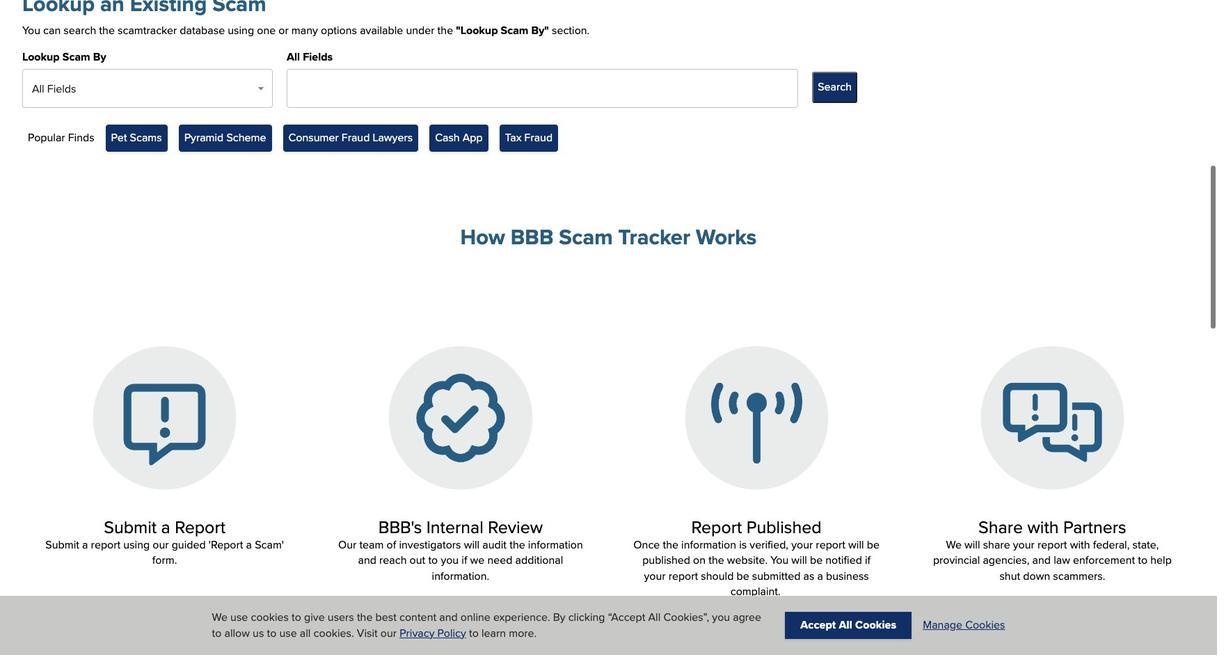 Task type: locate. For each thing, give the bounding box(es) containing it.
to right us
[[267, 625, 277, 641]]

0 vertical spatial scam
[[501, 22, 529, 38]]

cookies.
[[314, 625, 354, 641]]

information up should
[[682, 537, 737, 553]]

1 horizontal spatial cookies
[[966, 617, 1006, 633]]

1 horizontal spatial fraud
[[525, 130, 553, 146]]

1 horizontal spatial using
[[228, 22, 254, 38]]

1 horizontal spatial "
[[545, 22, 549, 38]]

federal,
[[1094, 537, 1130, 553]]

fraud
[[342, 130, 370, 146], [525, 130, 553, 146]]

our right visit
[[381, 625, 397, 641]]

2 report from the left
[[692, 514, 742, 539]]

0 horizontal spatial submit
[[45, 537, 79, 553]]

1 horizontal spatial we
[[947, 537, 962, 553]]

and right our
[[358, 552, 377, 568]]

cookies right manage
[[966, 617, 1006, 633]]

1 vertical spatial we
[[212, 609, 228, 625]]

cash
[[435, 130, 460, 146]]

0 horizontal spatial information
[[528, 537, 583, 553]]

the right under
[[438, 22, 453, 38]]

0 horizontal spatial fields
[[47, 81, 76, 97]]

" left section.
[[545, 22, 549, 38]]

popular
[[28, 130, 65, 146]]

report
[[175, 514, 226, 539], [692, 514, 742, 539]]

"
[[456, 22, 461, 38], [545, 22, 549, 38]]

the left best on the left bottom
[[357, 609, 373, 625]]

0 vertical spatial using
[[228, 22, 254, 38]]

policy
[[438, 625, 466, 641]]

0 vertical spatial our
[[153, 537, 169, 553]]

enforcement
[[1074, 552, 1136, 568]]

use left us
[[231, 609, 248, 625]]

information
[[528, 537, 583, 553], [682, 537, 737, 553]]

with up scammers.
[[1071, 537, 1091, 553]]

0 horizontal spatial all fields
[[32, 81, 76, 97]]

scheme
[[227, 130, 266, 146]]

allow
[[225, 625, 250, 641]]

scam right bbb
[[559, 221, 613, 253]]

2 fraud from the left
[[525, 130, 553, 146]]

if inside bbb's internal review our team of investigators will audit the information and reach out to you if we need additional information.
[[462, 552, 467, 568]]

by left clicking
[[553, 609, 566, 625]]

provincial
[[934, 552, 981, 568]]

information right need
[[528, 537, 583, 553]]

1 vertical spatial you
[[712, 609, 730, 625]]

1 horizontal spatial with
[[1071, 537, 1091, 553]]

2 cookies from the left
[[966, 617, 1006, 633]]

using
[[228, 22, 254, 38], [123, 537, 150, 553]]

all right "accept
[[649, 609, 661, 625]]

report inside report published once the information is verified, your report will be published on the website. you will be notified if your report should be submitted as a business complaint.
[[692, 514, 742, 539]]

learn
[[482, 625, 506, 641]]

your up as
[[792, 537, 813, 553]]

you left "we"
[[441, 552, 459, 568]]

you inside bbb's internal review our team of investigators will audit the information and reach out to you if we need additional information.
[[441, 552, 459, 568]]

published
[[643, 552, 691, 568]]

2 horizontal spatial your
[[1014, 537, 1035, 553]]

0 vertical spatial we
[[947, 537, 962, 553]]

information.
[[432, 568, 490, 584]]

report up business
[[816, 537, 846, 553]]

0 horizontal spatial "
[[456, 22, 461, 38]]

scams
[[130, 130, 162, 146]]

0 horizontal spatial and
[[358, 552, 377, 568]]

2 information from the left
[[682, 537, 737, 553]]

with up law
[[1028, 514, 1059, 539]]

lookup right under
[[461, 22, 498, 38]]

0 horizontal spatial report
[[175, 514, 226, 539]]

report
[[91, 537, 121, 553], [816, 537, 846, 553], [1038, 537, 1068, 553], [669, 568, 699, 584]]

all down lookup scam by
[[32, 81, 44, 97]]

cookies down business
[[856, 617, 897, 633]]

the
[[99, 22, 115, 38], [438, 22, 453, 38], [510, 537, 525, 553], [663, 537, 679, 553], [709, 552, 725, 568], [357, 609, 373, 625]]

information inside bbb's internal review our team of investigators will audit the information and reach out to you if we need additional information.
[[528, 537, 583, 553]]

be right notified
[[867, 537, 880, 553]]

fraud for tax
[[525, 130, 553, 146]]

if right notified
[[865, 552, 871, 568]]

search button
[[813, 72, 858, 103]]

be left notified
[[810, 552, 823, 568]]

business
[[827, 568, 870, 584]]

all right accept in the bottom of the page
[[839, 617, 853, 633]]

if
[[462, 552, 467, 568], [865, 552, 871, 568]]

2 if from the left
[[865, 552, 871, 568]]

the inside bbb's internal review our team of investigators will audit the information and reach out to you if we need additional information.
[[510, 537, 525, 553]]

and left "online"
[[440, 609, 458, 625]]

0 vertical spatial fields
[[303, 49, 333, 65]]

all fields down lookup scam by
[[32, 81, 76, 97]]

and inside "share with partners we will share your report with federal, state, provincial agencies, and law enforcement to help shut down scammers."
[[1033, 552, 1051, 568]]

your down once
[[644, 568, 666, 584]]

" right under
[[456, 22, 461, 38]]

you left can
[[22, 22, 40, 38]]

by left section.
[[532, 22, 545, 38]]

under
[[406, 22, 435, 38]]

experience.
[[494, 609, 550, 625]]

form.
[[152, 552, 177, 568]]

1 horizontal spatial by
[[532, 22, 545, 38]]

and inside bbb's internal review our team of investigators will audit the information and reach out to you if we need additional information.
[[358, 552, 377, 568]]

you
[[22, 22, 40, 38], [771, 552, 789, 568]]

scam down search at the top of the page
[[63, 49, 90, 65]]

all inside button
[[839, 617, 853, 633]]

app
[[463, 130, 483, 146]]

audit
[[483, 537, 507, 553]]

pet scams
[[111, 130, 162, 146]]

our inside the we use cookies to give users the best content and online experience. by clicking "accept all cookies", you agree to allow us to use all cookies. visit our
[[381, 625, 397, 641]]

complaint.
[[731, 583, 781, 599]]

1 horizontal spatial our
[[381, 625, 397, 641]]

report up 'form.'
[[175, 514, 226, 539]]

be
[[867, 537, 880, 553], [810, 552, 823, 568], [737, 568, 750, 584]]

we left us
[[212, 609, 228, 625]]

if left "we"
[[462, 552, 467, 568]]

0 vertical spatial all fields
[[287, 49, 333, 65]]

we left share
[[947, 537, 962, 553]]

all inside the we use cookies to give users the best content and online experience. by clicking "accept all cookies", you agree to allow us to use all cookies. visit our
[[649, 609, 661, 625]]

1 vertical spatial our
[[381, 625, 397, 641]]

your right share
[[1014, 537, 1035, 553]]

you inside report published once the information is verified, your report will be published on the website. you will be notified if your report should be submitted as a business complaint.
[[771, 552, 789, 568]]

0 vertical spatial you
[[22, 22, 40, 38]]

and left law
[[1033, 552, 1051, 568]]

manage cookies button
[[923, 617, 1006, 633]]

internal
[[427, 514, 484, 539]]

fraud left lawyers
[[342, 130, 370, 146]]

fields
[[303, 49, 333, 65], [47, 81, 76, 97]]

the right audit
[[510, 537, 525, 553]]

report left should
[[669, 568, 699, 584]]

2 horizontal spatial and
[[1033, 552, 1051, 568]]

should
[[701, 568, 734, 584]]

lookup down can
[[22, 49, 60, 65]]

report up on
[[692, 514, 742, 539]]

agencies,
[[983, 552, 1030, 568]]

1 vertical spatial using
[[123, 537, 150, 553]]

to right out
[[428, 552, 438, 568]]

1 vertical spatial lookup
[[22, 49, 60, 65]]

need
[[488, 552, 513, 568]]

using left 'form.'
[[123, 537, 150, 553]]

we inside "share with partners we will share your report with federal, state, provincial agencies, and law enforcement to help shut down scammers."
[[947, 537, 962, 553]]

will left share
[[965, 537, 981, 553]]

1 vertical spatial scam
[[63, 49, 90, 65]]

you
[[441, 552, 459, 568], [712, 609, 730, 625]]

using left one
[[228, 22, 254, 38]]

0 horizontal spatial we
[[212, 609, 228, 625]]

0 horizontal spatial using
[[123, 537, 150, 553]]

by down search at the top of the page
[[93, 49, 106, 65]]

manage
[[923, 617, 963, 633]]

scam left section.
[[501, 22, 529, 38]]

submit
[[104, 514, 157, 539], [45, 537, 79, 553]]

1 horizontal spatial and
[[440, 609, 458, 625]]

1 horizontal spatial information
[[682, 537, 737, 553]]

1 horizontal spatial if
[[865, 552, 871, 568]]

1 if from the left
[[462, 552, 467, 568]]

be right should
[[737, 568, 750, 584]]

fields down lookup scam by
[[47, 81, 76, 97]]

will up business
[[849, 537, 864, 553]]

agree
[[733, 609, 762, 625]]

submit a report submit a report using our guided 'report a scam' form.
[[45, 514, 284, 568]]

clicking
[[569, 609, 605, 625]]

our left guided
[[153, 537, 169, 553]]

use left all
[[280, 625, 297, 641]]

0 horizontal spatial if
[[462, 552, 467, 568]]

1 horizontal spatial use
[[280, 625, 297, 641]]

1 vertical spatial you
[[771, 552, 789, 568]]

by
[[532, 22, 545, 38], [93, 49, 106, 65], [553, 609, 566, 625]]

your inside "share with partners we will share your report with federal, state, provincial agencies, and law enforcement to help shut down scammers."
[[1014, 537, 1035, 553]]

fraud right tax
[[525, 130, 553, 146]]

information inside report published once the information is verified, your report will be published on the website. you will be notified if your report should be submitted as a business complaint.
[[682, 537, 737, 553]]

online
[[461, 609, 491, 625]]

can
[[43, 22, 61, 38]]

many
[[292, 22, 318, 38]]

0 vertical spatial lookup
[[461, 22, 498, 38]]

0 horizontal spatial by
[[93, 49, 106, 65]]

accept
[[801, 617, 836, 633]]

1 cookies from the left
[[856, 617, 897, 633]]

1 horizontal spatial report
[[692, 514, 742, 539]]

all fields down you can search the scamtracker database using one or many options available under the " lookup scam by " section.
[[287, 49, 333, 65]]

0 vertical spatial by
[[532, 22, 545, 38]]

0 horizontal spatial fraud
[[342, 130, 370, 146]]

website.
[[728, 552, 768, 568]]

popular finds
[[28, 130, 94, 146]]

1 horizontal spatial you
[[771, 552, 789, 568]]

0 horizontal spatial be
[[737, 568, 750, 584]]

will left audit
[[464, 537, 480, 553]]

to left help
[[1139, 552, 1148, 568]]

your
[[792, 537, 813, 553], [1014, 537, 1035, 553], [644, 568, 666, 584]]

we
[[947, 537, 962, 553], [212, 609, 228, 625]]

0 horizontal spatial our
[[153, 537, 169, 553]]

2 vertical spatial by
[[553, 609, 566, 625]]

1 horizontal spatial you
[[712, 609, 730, 625]]

all fields
[[287, 49, 333, 65], [32, 81, 76, 97]]

1 vertical spatial all fields
[[32, 81, 76, 97]]

0 horizontal spatial lookup
[[22, 49, 60, 65]]

will inside "share with partners we will share your report with federal, state, provincial agencies, and law enforcement to help shut down scammers."
[[965, 537, 981, 553]]

will right verified,
[[792, 552, 808, 568]]

"accept
[[608, 609, 646, 625]]

we use cookies to give users the best content and online experience. by clicking "accept all cookies", you agree to allow us to use all cookies. visit our
[[212, 609, 762, 641]]

1 horizontal spatial all fields
[[287, 49, 333, 65]]

1 vertical spatial fields
[[47, 81, 76, 97]]

you right 'website.'
[[771, 552, 789, 568]]

and
[[358, 552, 377, 568], [1033, 552, 1051, 568], [440, 609, 458, 625]]

fields inside popup button
[[47, 81, 76, 97]]

is
[[740, 537, 747, 553]]

you left agree
[[712, 609, 730, 625]]

1 report from the left
[[175, 514, 226, 539]]

how
[[461, 221, 505, 253]]

we inside the we use cookies to give users the best content and online experience. by clicking "accept all cookies", you agree to allow us to use all cookies. visit our
[[212, 609, 228, 625]]

you inside the we use cookies to give users the best content and online experience. by clicking "accept all cookies", you agree to allow us to use all cookies. visit our
[[712, 609, 730, 625]]

the inside the we use cookies to give users the best content and online experience. by clicking "accept all cookies", you agree to allow us to use all cookies. visit our
[[357, 609, 373, 625]]

by inside the we use cookies to give users the best content and online experience. by clicking "accept all cookies", you agree to allow us to use all cookies. visit our
[[553, 609, 566, 625]]

1 " from the left
[[456, 22, 461, 38]]

the right once
[[663, 537, 679, 553]]

reach
[[379, 552, 407, 568]]

accept all cookies button
[[786, 612, 912, 639]]

will inside bbb's internal review our team of investigators will audit the information and reach out to you if we need additional information.
[[464, 537, 480, 553]]

0 horizontal spatial you
[[441, 552, 459, 568]]

report up the down
[[1038, 537, 1068, 553]]

0 horizontal spatial with
[[1028, 514, 1059, 539]]

2 horizontal spatial scam
[[559, 221, 613, 253]]

cookies
[[856, 617, 897, 633], [966, 617, 1006, 633]]

report left 'form.'
[[91, 537, 121, 553]]

2 vertical spatial scam
[[559, 221, 613, 253]]

to
[[428, 552, 438, 568], [1139, 552, 1148, 568], [292, 609, 301, 625], [212, 625, 222, 641], [267, 625, 277, 641], [469, 625, 479, 641]]

0 vertical spatial you
[[441, 552, 459, 568]]

using inside submit a report submit a report using our guided 'report a scam' form.
[[123, 537, 150, 553]]

all down or on the left top of the page
[[287, 49, 300, 65]]

accept all cookies
[[801, 617, 897, 633]]

fields down you can search the scamtracker database using one or many options available under the " lookup scam by " section.
[[303, 49, 333, 65]]

and inside the we use cookies to give users the best content and online experience. by clicking "accept all cookies", you agree to allow us to use all cookies. visit our
[[440, 609, 458, 625]]

1 horizontal spatial scam
[[501, 22, 529, 38]]

0 horizontal spatial cookies
[[856, 617, 897, 633]]

report inside "share with partners we will share your report with federal, state, provincial agencies, and law enforcement to help shut down scammers."
[[1038, 537, 1068, 553]]

2 horizontal spatial by
[[553, 609, 566, 625]]

or
[[279, 22, 289, 38]]

1 fraud from the left
[[342, 130, 370, 146]]

1 information from the left
[[528, 537, 583, 553]]

will
[[464, 537, 480, 553], [849, 537, 864, 553], [965, 537, 981, 553], [792, 552, 808, 568]]

scamtracker
[[118, 22, 177, 38]]



Task type: describe. For each thing, give the bounding box(es) containing it.
report published once the information is verified, your report will be published on the website. you will be notified if your report should be submitted as a business complaint.
[[634, 514, 880, 599]]

search
[[818, 79, 852, 95]]

all fields inside popup button
[[32, 81, 76, 97]]

bbb
[[511, 221, 554, 253]]

using for search
[[228, 22, 254, 38]]

the right search at the top of the page
[[99, 22, 115, 38]]

using for report
[[123, 537, 150, 553]]

to inside "share with partners we will share your report with federal, state, provincial agencies, and law enforcement to help shut down scammers."
[[1139, 552, 1148, 568]]

scam'
[[255, 537, 284, 553]]

to inside bbb's internal review our team of investigators will audit the information and reach out to you if we need additional information.
[[428, 552, 438, 568]]

verified,
[[750, 537, 789, 553]]

All Fields text field
[[287, 69, 799, 108]]

1 horizontal spatial your
[[792, 537, 813, 553]]

0 horizontal spatial your
[[644, 568, 666, 584]]

scammers.
[[1054, 568, 1106, 584]]

consumer fraud lawyers
[[289, 130, 413, 146]]

our inside submit a report submit a report using our guided 'report a scam' form.
[[153, 537, 169, 553]]

state,
[[1133, 537, 1160, 553]]

available
[[360, 22, 403, 38]]

help
[[1151, 552, 1172, 568]]

down
[[1024, 568, 1051, 584]]

manage cookies
[[923, 617, 1006, 633]]

users
[[328, 609, 354, 625]]

'report
[[209, 537, 243, 553]]

report inside submit a report submit a report using our guided 'report a scam' form.
[[175, 514, 226, 539]]

finds
[[68, 130, 94, 146]]

2 " from the left
[[545, 22, 549, 38]]

2 horizontal spatial be
[[867, 537, 880, 553]]

works
[[696, 221, 757, 253]]

out
[[410, 552, 426, 568]]

one
[[257, 22, 276, 38]]

bbb's
[[379, 514, 422, 539]]

lawyers
[[373, 130, 413, 146]]

tax
[[505, 130, 522, 146]]

partners
[[1064, 514, 1127, 539]]

of
[[387, 537, 396, 553]]

1 horizontal spatial submit
[[104, 514, 157, 539]]

cookies inside accept all cookies button
[[856, 617, 897, 633]]

0 horizontal spatial you
[[22, 22, 40, 38]]

report inside submit a report submit a report using our guided 'report a scam' form.
[[91, 537, 121, 553]]

content
[[400, 609, 437, 625]]

all
[[300, 625, 311, 641]]

cash app
[[435, 130, 483, 146]]

lookup scam by
[[22, 49, 106, 65]]

the right on
[[709, 552, 725, 568]]

notified
[[826, 552, 863, 568]]

published
[[747, 514, 822, 539]]

0 horizontal spatial use
[[231, 609, 248, 625]]

fraud for consumer
[[342, 130, 370, 146]]

share
[[984, 537, 1011, 553]]

us
[[253, 625, 264, 641]]

shut
[[1000, 568, 1021, 584]]

on
[[694, 552, 706, 568]]

to left give
[[292, 609, 301, 625]]

1 vertical spatial by
[[93, 49, 106, 65]]

privacy policy link
[[400, 625, 466, 641]]

bbb's internal review our team of investigators will audit the information and reach out to you if we need additional information.
[[338, 514, 583, 584]]

as
[[804, 568, 815, 584]]

to left learn
[[469, 625, 479, 641]]

once
[[634, 537, 660, 553]]

we
[[470, 552, 485, 568]]

1 horizontal spatial lookup
[[461, 22, 498, 38]]

pyramid
[[184, 130, 224, 146]]

visit
[[357, 625, 378, 641]]

best
[[376, 609, 397, 625]]

all inside popup button
[[32, 81, 44, 97]]

you can search the scamtracker database using one or many options available under the " lookup scam by " section.
[[22, 22, 590, 38]]

section.
[[552, 22, 590, 38]]

give
[[304, 609, 325, 625]]

additional
[[516, 552, 563, 568]]

tracker
[[619, 221, 691, 253]]

investigators
[[399, 537, 461, 553]]

our
[[338, 537, 357, 553]]

options
[[321, 22, 357, 38]]

how bbb scam tracker works
[[461, 221, 757, 253]]

database
[[180, 22, 225, 38]]

cookies",
[[664, 609, 710, 625]]

1 horizontal spatial be
[[810, 552, 823, 568]]

0 horizontal spatial scam
[[63, 49, 90, 65]]

submitted
[[753, 568, 801, 584]]

pet
[[111, 130, 127, 146]]

tax fraud
[[505, 130, 553, 146]]

privacy
[[400, 625, 435, 641]]

cookies inside manage cookies button
[[966, 617, 1006, 633]]

cookies
[[251, 609, 289, 625]]

consumer
[[289, 130, 339, 146]]

share
[[979, 514, 1024, 539]]

1 horizontal spatial fields
[[303, 49, 333, 65]]

pyramid scheme
[[184, 130, 266, 146]]

team
[[360, 537, 384, 553]]

all fields button
[[22, 69, 273, 108]]

review
[[488, 514, 543, 539]]

to left allow
[[212, 625, 222, 641]]

share with partners we will share your report with federal, state, provincial agencies, and law enforcement to help shut down scammers.
[[934, 514, 1172, 584]]

if inside report published once the information is verified, your report will be published on the website. you will be notified if your report should be submitted as a business complaint.
[[865, 552, 871, 568]]

a inside report published once the information is verified, your report will be published on the website. you will be notified if your report should be submitted as a business complaint.
[[818, 568, 824, 584]]



Task type: vqa. For each thing, say whether or not it's contained in the screenshot.
Repair inside the NEXGEN MOTORS, LLC. NEVADA USED CAR DEALERS, AUTO REPAIR BBB RATING: A+
no



